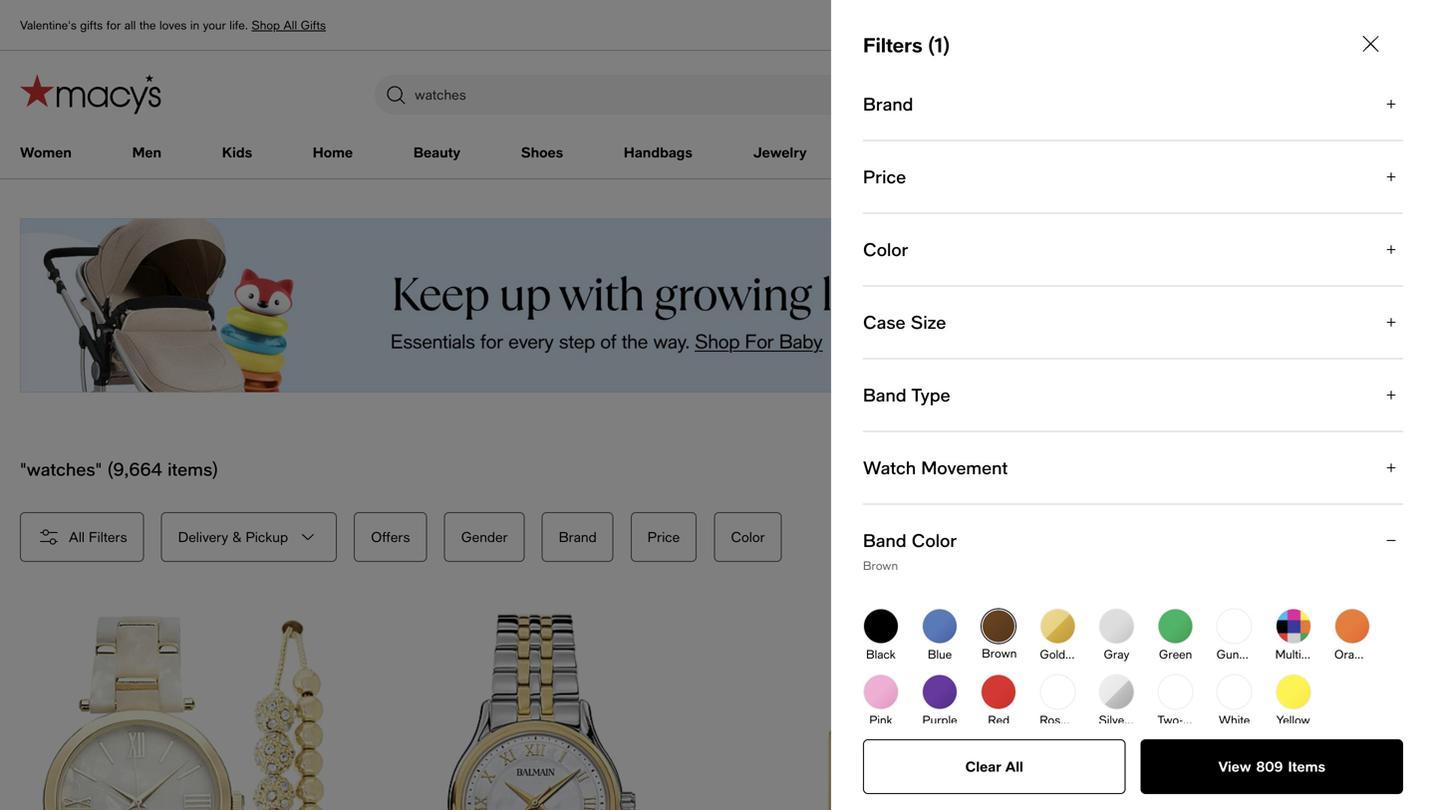 Task type: vqa. For each thing, say whether or not it's contained in the screenshot.
two-tone
yes



Task type: locate. For each thing, give the bounding box(es) containing it.
price inside button
[[648, 529, 680, 545]]

gifts
[[301, 18, 326, 32]]

color right price link
[[731, 529, 765, 545]]

2 horizontal spatial tone
[[1183, 713, 1206, 727]]

0 horizontal spatial brand
[[559, 529, 597, 545]]

2 horizontal spatial all
[[1005, 758, 1023, 775]]

all
[[283, 18, 297, 32], [69, 529, 85, 545], [1005, 758, 1023, 775]]

0 horizontal spatial color
[[731, 529, 765, 545]]

gold-tone
[[1040, 647, 1092, 661]]

tone for two-
[[1183, 713, 1206, 727]]

color inside band_color element
[[912, 530, 957, 551]]

filters inside content drawer dialog
[[863, 33, 922, 57]]

gray
[[1104, 647, 1130, 661]]

tone
[[1069, 647, 1092, 661], [1132, 713, 1155, 727], [1183, 713, 1206, 727]]

(1)
[[928, 33, 950, 57]]

black (2097) image
[[863, 608, 899, 644]]

0 horizontal spatial tone
[[1069, 647, 1092, 661]]

blue (622) image
[[922, 608, 958, 644]]

brown
[[863, 559, 898, 573], [982, 646, 1017, 660]]

red (220) image
[[981, 674, 1017, 710]]

1 band from the top
[[863, 384, 907, 406]]

all inside clear all button
[[1005, 758, 1023, 775]]

watch
[[863, 457, 916, 478]]

view
[[1218, 758, 1251, 775]]

brand inside content drawer dialog
[[863, 93, 913, 115]]

gunmetal
[[1217, 647, 1268, 661]]

gunmetal (1) image
[[1217, 608, 1252, 644]]

items)
[[167, 458, 218, 480]]

pink
[[869, 713, 893, 727]]

band for band type
[[863, 384, 907, 406]]

purple
[[923, 713, 957, 727]]

1 horizontal spatial brand
[[863, 93, 913, 115]]

life.
[[230, 18, 248, 32]]

band
[[863, 384, 907, 406], [863, 530, 907, 551]]

0 vertical spatial filters
[[863, 33, 922, 57]]

brown down brown (809) image
[[982, 646, 1017, 660]]

multicolor
[[1275, 647, 1328, 661]]

filters left (1)
[[863, 33, 922, 57]]

1 horizontal spatial color
[[863, 239, 908, 260]]

band down watch at the right bottom of page
[[863, 530, 907, 551]]

0 vertical spatial band
[[863, 384, 907, 406]]

1 vertical spatial brown
[[982, 646, 1017, 660]]

2 band from the top
[[863, 530, 907, 551]]

0 vertical spatial brown
[[863, 559, 898, 573]]

1 vertical spatial brand
[[559, 529, 597, 545]]

1 horizontal spatial filters
[[863, 33, 922, 57]]

color
[[863, 239, 908, 260], [731, 529, 765, 545], [912, 530, 957, 551]]

green
[[1159, 647, 1192, 661]]

offers button
[[354, 512, 427, 562]]

1 horizontal spatial all
[[283, 18, 297, 32]]

1 vertical spatial price
[[648, 529, 680, 545]]

color up case
[[863, 239, 908, 260]]

(9,664
[[107, 458, 162, 480]]

1 horizontal spatial price
[[863, 166, 906, 187]]

gender link
[[444, 512, 542, 562]]

color down watch movement
[[912, 530, 957, 551]]

filters
[[863, 33, 922, 57], [89, 529, 127, 545]]

brown down band color
[[863, 559, 898, 573]]

price
[[863, 166, 906, 187], [648, 529, 680, 545]]

all right clear
[[1005, 758, 1023, 775]]

0 horizontal spatial all
[[69, 529, 85, 545]]

in
[[190, 18, 199, 32]]

case size
[[863, 311, 946, 333]]

color link
[[714, 512, 795, 562]]

brand link
[[542, 512, 631, 562]]

2 horizontal spatial color
[[912, 530, 957, 551]]

filters inside button
[[89, 529, 127, 545]]

filters down "watches"                                                                                       (9,664 items) status
[[89, 529, 127, 545]]

"watches"                                                                                       (9,664 items)
[[20, 458, 218, 480]]

two-tone
[[1158, 713, 1206, 727]]

all down "watches" at the bottom left of page
[[69, 529, 85, 545]]

1 horizontal spatial tone
[[1132, 713, 1155, 727]]

for
[[106, 18, 121, 32]]

orange (39) image
[[1334, 608, 1370, 644]]

yellow
[[1276, 713, 1310, 727]]

tone down two-tone (848) "icon"
[[1183, 713, 1206, 727]]

gender
[[461, 529, 508, 545]]

silver-
[[1099, 713, 1132, 727]]

your
[[203, 18, 226, 32]]

0 vertical spatial price
[[863, 166, 906, 187]]

two-tone (848) image
[[1158, 674, 1194, 710]]

gold
[[1071, 713, 1097, 727]]

orange
[[1334, 647, 1374, 661]]

0 vertical spatial brand
[[863, 93, 913, 115]]

gifts
[[80, 18, 103, 32]]

tone left gray
[[1069, 647, 1092, 661]]

all filters button
[[20, 512, 144, 562]]

all
[[124, 18, 136, 32]]

1 vertical spatial filters
[[89, 529, 127, 545]]

clear all button
[[863, 740, 1126, 794]]

all left gifts
[[283, 18, 297, 32]]

0 horizontal spatial price
[[648, 529, 680, 545]]

rose-
[[1040, 713, 1071, 727]]

shop all gifts link
[[252, 18, 326, 32]]

band left type
[[863, 384, 907, 406]]

band type
[[863, 384, 950, 406]]

brand
[[863, 93, 913, 115], [559, 529, 597, 545]]

all inside all filters button
[[69, 529, 85, 545]]

green (263) image
[[1158, 608, 1194, 644]]

band color
[[863, 530, 957, 551]]

0 horizontal spatial filters
[[89, 529, 127, 545]]

price link
[[631, 512, 714, 562]]

advertisement element
[[20, 218, 1415, 393]]

silver-tone
[[1099, 713, 1155, 727]]

clear
[[965, 758, 1002, 775]]

tone left the two-
[[1132, 713, 1155, 727]]

red
[[988, 713, 1010, 727]]

gold-tone (1690) image
[[1040, 608, 1076, 644]]

price button
[[631, 512, 697, 562]]

1 vertical spatial band
[[863, 530, 907, 551]]

1 vertical spatial all
[[69, 529, 85, 545]]

2 vertical spatial all
[[1005, 758, 1023, 775]]



Task type: describe. For each thing, give the bounding box(es) containing it.
"watches"
[[20, 458, 102, 480]]

purple (93) image
[[922, 674, 958, 710]]

shop
[[252, 18, 280, 32]]

yellow (31) image
[[1275, 674, 1311, 710]]

"watches"                                                                                       (9,664 items) status
[[20, 458, 218, 480]]

809
[[1256, 758, 1283, 775]]

multicolor (190) image
[[1275, 608, 1311, 644]]

valentine's
[[20, 18, 77, 32]]

type
[[911, 384, 950, 406]]

brand button
[[542, 512, 614, 562]]

rose-gold
[[1040, 713, 1097, 727]]

sponsored
[[1363, 395, 1415, 407]]

items
[[1288, 758, 1326, 775]]

size
[[911, 311, 946, 333]]

brown (809) image
[[982, 609, 1016, 643]]

0 vertical spatial all
[[283, 18, 297, 32]]

brand inside button
[[559, 529, 597, 545]]

valentine's gifts for all the loves in your life. shop all gifts
[[20, 18, 326, 32]]

gender button
[[444, 512, 525, 562]]

watch movement
[[863, 457, 1008, 478]]

gray (299) image
[[1099, 608, 1135, 644]]

white
[[1219, 713, 1250, 727]]

shopping bag has 0 items image
[[1385, 80, 1413, 108]]

black
[[866, 647, 896, 661]]

silver-tone (2380) image
[[1099, 674, 1135, 710]]

rose-gold (824) image
[[1040, 674, 1076, 710]]

case
[[863, 311, 906, 333]]

gold-
[[1040, 647, 1069, 661]]

white (253) image
[[1217, 674, 1252, 710]]

view 809 items
[[1218, 758, 1326, 775]]

the
[[139, 18, 156, 32]]

blue
[[928, 647, 952, 661]]

movement
[[921, 457, 1008, 478]]

tone for silver-
[[1132, 713, 1155, 727]]

band_color element
[[863, 504, 1403, 752]]

color inside color button
[[731, 529, 765, 545]]

offers link
[[354, 512, 444, 562]]

1 horizontal spatial brown
[[982, 646, 1017, 660]]

content drawer dialog
[[831, 0, 1435, 810]]

pink (275) image
[[863, 674, 899, 710]]

two-
[[1158, 713, 1183, 727]]

tone for gold-
[[1069, 647, 1092, 661]]

all filters
[[69, 529, 127, 545]]

price inside content drawer dialog
[[863, 166, 906, 187]]

loves
[[159, 18, 187, 32]]

color button
[[714, 512, 782, 562]]

0 horizontal spatial brown
[[863, 559, 898, 573]]

offers
[[371, 529, 410, 545]]

band for band color
[[863, 530, 907, 551]]

clear all
[[965, 758, 1023, 775]]



